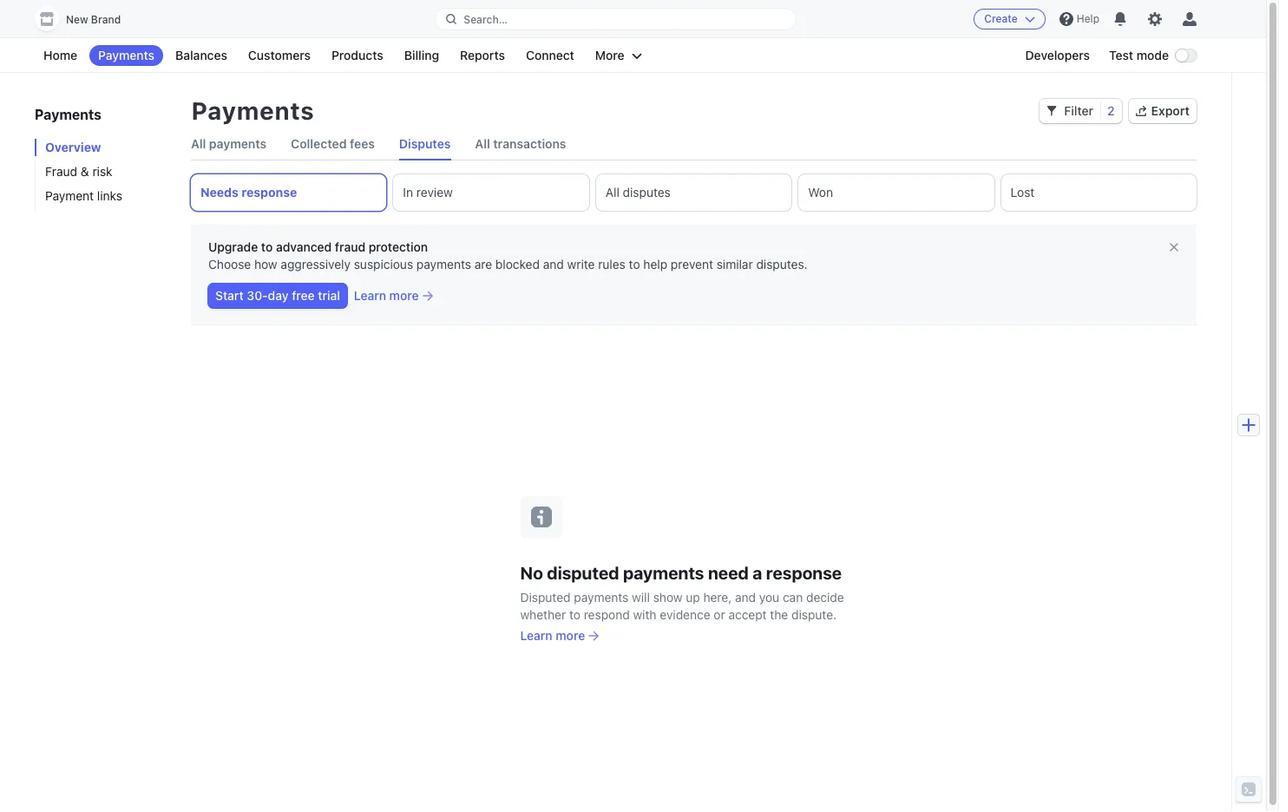 Task type: vqa. For each thing, say whether or not it's contained in the screenshot.
syncing
no



Task type: locate. For each thing, give the bounding box(es) containing it.
balances
[[175, 48, 227, 62]]

learn more for no disputed payments need a response
[[520, 628, 585, 643]]

all left disputes
[[606, 185, 620, 200]]

blocked
[[495, 257, 540, 272]]

0 vertical spatial and
[[543, 257, 564, 272]]

help button
[[1053, 5, 1107, 33]]

payments up respond
[[574, 590, 629, 604]]

all disputes
[[606, 185, 671, 200]]

to
[[261, 240, 273, 254], [629, 257, 640, 272], [569, 607, 581, 622]]

accept
[[729, 607, 767, 622]]

0 vertical spatial learn more
[[354, 288, 419, 303]]

learn for choose how aggressively suspicious payments are blocked and write rules to help prevent similar disputes.
[[354, 288, 386, 303]]

whether
[[520, 607, 566, 622]]

0 horizontal spatial and
[[543, 257, 564, 272]]

help
[[643, 257, 668, 272]]

learn down suspicious
[[354, 288, 386, 303]]

home
[[43, 48, 77, 62]]

1 tab list from the top
[[191, 128, 1197, 161]]

start 30-day free trial
[[215, 288, 340, 303]]

help
[[1077, 12, 1100, 25]]

1 vertical spatial more
[[556, 628, 585, 643]]

learn
[[354, 288, 386, 303], [520, 628, 553, 643]]

upgrade to advanced fraud protection choose how aggressively suspicious payments are blocked and write rules to help prevent similar disputes.
[[208, 240, 808, 272]]

create button
[[974, 9, 1046, 30]]

2 horizontal spatial all
[[606, 185, 620, 200]]

to up how at the top of the page
[[261, 240, 273, 254]]

1 horizontal spatial to
[[569, 607, 581, 622]]

all up needs
[[191, 136, 206, 151]]

learn more for choose how aggressively suspicious payments are blocked and write rules to help prevent similar disputes.
[[354, 288, 419, 303]]

all transactions
[[475, 136, 566, 151]]

0 horizontal spatial to
[[261, 240, 273, 254]]

payments left "are"
[[417, 257, 471, 272]]

1 vertical spatial response
[[766, 563, 842, 583]]

connect
[[526, 48, 574, 62]]

customers
[[248, 48, 311, 62]]

1 vertical spatial to
[[629, 257, 640, 272]]

needs response
[[200, 185, 297, 200]]

learn more
[[354, 288, 419, 303], [520, 628, 585, 643]]

0 horizontal spatial more
[[389, 288, 419, 303]]

1 horizontal spatial all
[[475, 136, 490, 151]]

products link
[[323, 45, 392, 66]]

0 horizontal spatial all
[[191, 136, 206, 151]]

tab list up all disputes button
[[191, 128, 1197, 161]]

tab list up the prevent on the right top of page
[[191, 174, 1197, 211]]

response right needs
[[242, 185, 297, 200]]

learn more link down suspicious
[[354, 287, 433, 305]]

0 vertical spatial to
[[261, 240, 273, 254]]

more down 'whether'
[[556, 628, 585, 643]]

how
[[254, 257, 277, 272]]

0 vertical spatial learn
[[354, 288, 386, 303]]

you
[[759, 590, 780, 604]]

2 horizontal spatial to
[[629, 257, 640, 272]]

developers
[[1025, 48, 1090, 62]]

export button
[[1129, 99, 1197, 123]]

learn more down suspicious
[[354, 288, 419, 303]]

1 horizontal spatial learn
[[520, 628, 553, 643]]

all inside button
[[606, 185, 620, 200]]

2 tab list from the top
[[191, 174, 1197, 211]]

customers link
[[239, 45, 319, 66]]

reports
[[460, 48, 505, 62]]

new
[[66, 13, 88, 26]]

export
[[1151, 103, 1190, 118]]

0 vertical spatial tab list
[[191, 128, 1197, 161]]

0 vertical spatial learn more link
[[354, 287, 433, 305]]

respond
[[584, 607, 630, 622]]

0 horizontal spatial learn
[[354, 288, 386, 303]]

prevent
[[671, 257, 713, 272]]

connect link
[[517, 45, 583, 66]]

1 vertical spatial tab list
[[191, 174, 1197, 211]]

payments inside disputed payments will show up here, and you can decide whether to respond with evidence or accept the dispute.
[[574, 590, 629, 604]]

1 horizontal spatial learn more link
[[520, 627, 867, 644]]

transactions
[[493, 136, 566, 151]]

to right 'whether'
[[569, 607, 581, 622]]

payments inside upgrade to advanced fraud protection choose how aggressively suspicious payments are blocked and write rules to help prevent similar disputes.
[[417, 257, 471, 272]]

1 vertical spatial and
[[735, 590, 756, 604]]

learn more link for no disputed payments need a response
[[520, 627, 867, 644]]

and left write
[[543, 257, 564, 272]]

no disputed payments need a response
[[520, 563, 842, 583]]

learn more link
[[354, 287, 433, 305], [520, 627, 867, 644]]

0 vertical spatial response
[[242, 185, 297, 200]]

more
[[595, 48, 625, 62]]

payments up show
[[623, 563, 704, 583]]

fraud
[[335, 240, 365, 254]]

1 vertical spatial learn more link
[[520, 627, 867, 644]]

suspicious
[[354, 257, 413, 272]]

products
[[331, 48, 383, 62]]

payments up needs response
[[209, 136, 267, 151]]

all left transactions
[[475, 136, 490, 151]]

response up can
[[766, 563, 842, 583]]

0 horizontal spatial learn more
[[354, 288, 419, 303]]

mode
[[1137, 48, 1169, 62]]

&
[[81, 164, 89, 179]]

search…
[[464, 13, 508, 26]]

tab list
[[191, 128, 1197, 161], [191, 174, 1197, 211]]

can
[[783, 590, 803, 604]]

needs response button
[[191, 174, 387, 211]]

payments
[[98, 48, 155, 62], [191, 96, 314, 125], [35, 107, 101, 122]]

learn more down 'whether'
[[520, 628, 585, 643]]

1 horizontal spatial response
[[766, 563, 842, 583]]

and up accept
[[735, 590, 756, 604]]

0 vertical spatial more
[[389, 288, 419, 303]]

1 vertical spatial learn more
[[520, 628, 585, 643]]

0 horizontal spatial learn more link
[[354, 287, 433, 305]]

upgrade
[[208, 240, 258, 254]]

1 vertical spatial learn
[[520, 628, 553, 643]]

1 horizontal spatial more
[[556, 628, 585, 643]]

1 horizontal spatial and
[[735, 590, 756, 604]]

to left "help"
[[629, 257, 640, 272]]

billing
[[404, 48, 439, 62]]

learn down 'whether'
[[520, 628, 553, 643]]

payments link
[[89, 45, 163, 66]]

more down suspicious
[[389, 288, 419, 303]]

start 30-day free trial button
[[208, 284, 347, 308]]

Search… search field
[[436, 8, 796, 30]]

all for all payments
[[191, 136, 206, 151]]

learn more link down evidence
[[520, 627, 867, 644]]

payments
[[209, 136, 267, 151], [417, 257, 471, 272], [623, 563, 704, 583], [574, 590, 629, 604]]

more
[[389, 288, 419, 303], [556, 628, 585, 643]]

start
[[215, 288, 244, 303]]

2 vertical spatial to
[[569, 607, 581, 622]]

disputes
[[399, 136, 451, 151]]

here,
[[703, 590, 732, 604]]

new brand
[[66, 13, 121, 26]]

decide
[[806, 590, 844, 604]]

0 horizontal spatial response
[[242, 185, 297, 200]]

tab list containing needs response
[[191, 174, 1197, 211]]

overview link
[[35, 139, 174, 156]]

2
[[1108, 103, 1115, 118]]

1 horizontal spatial learn more
[[520, 628, 585, 643]]

disputed
[[520, 590, 571, 604]]

no
[[520, 563, 543, 583]]

in review
[[403, 185, 453, 200]]

day
[[268, 288, 289, 303]]



Task type: describe. For each thing, give the bounding box(es) containing it.
needs
[[200, 185, 239, 200]]

protection
[[369, 240, 428, 254]]

payment links
[[45, 188, 122, 203]]

lost button
[[1001, 174, 1197, 211]]

collected fees link
[[291, 128, 375, 160]]

more for no disputed payments need a response
[[556, 628, 585, 643]]

reports link
[[451, 45, 514, 66]]

won
[[808, 185, 833, 200]]

collected fees
[[291, 136, 375, 151]]

30-
[[247, 288, 268, 303]]

payment links link
[[35, 187, 174, 205]]

fees
[[350, 136, 375, 151]]

disputed payments will show up here, and you can decide whether to respond with evidence or accept the dispute.
[[520, 590, 844, 622]]

advanced
[[276, 240, 332, 254]]

filter
[[1064, 103, 1094, 118]]

test mode
[[1109, 48, 1169, 62]]

all payments link
[[191, 128, 267, 160]]

all for all transactions
[[475, 136, 490, 151]]

in
[[403, 185, 413, 200]]

brand
[[91, 13, 121, 26]]

and inside upgrade to advanced fraud protection choose how aggressively suspicious payments are blocked and write rules to help prevent similar disputes.
[[543, 257, 564, 272]]

the
[[770, 607, 788, 622]]

svg image
[[1047, 106, 1057, 116]]

review
[[416, 185, 453, 200]]

with
[[633, 607, 657, 622]]

are
[[475, 257, 492, 272]]

create
[[984, 12, 1018, 25]]

more for choose how aggressively suspicious payments are blocked and write rules to help prevent similar disputes.
[[389, 288, 419, 303]]

to inside disputed payments will show up here, and you can decide whether to respond with evidence or accept the dispute.
[[569, 607, 581, 622]]

fraud & risk
[[45, 164, 112, 179]]

more button
[[587, 45, 651, 66]]

disputes
[[623, 185, 671, 200]]

free
[[292, 288, 315, 303]]

disputes link
[[399, 128, 451, 160]]

in review button
[[394, 174, 589, 211]]

all for all disputes
[[606, 185, 620, 200]]

payments down brand
[[98, 48, 155, 62]]

home link
[[35, 45, 86, 66]]

new brand button
[[35, 7, 138, 31]]

choose
[[208, 257, 251, 272]]

billing link
[[396, 45, 448, 66]]

won button
[[799, 174, 994, 211]]

a
[[753, 563, 762, 583]]

show
[[653, 590, 683, 604]]

response inside button
[[242, 185, 297, 200]]

payments up overview
[[35, 107, 101, 122]]

or
[[714, 607, 725, 622]]

similar
[[717, 257, 753, 272]]

tab list containing all payments
[[191, 128, 1197, 161]]

dispute.
[[792, 607, 837, 622]]

payments up all payments at the top left
[[191, 96, 314, 125]]

up
[[686, 590, 700, 604]]

evidence
[[660, 607, 710, 622]]

all disputes button
[[596, 174, 792, 211]]

and inside disputed payments will show up here, and you can decide whether to respond with evidence or accept the dispute.
[[735, 590, 756, 604]]

payment
[[45, 188, 94, 203]]

aggressively
[[281, 257, 351, 272]]

learn more link for choose how aggressively suspicious payments are blocked and write rules to help prevent similar disputes.
[[354, 287, 433, 305]]

Search… text field
[[436, 8, 796, 30]]

learn for no disputed payments need a response
[[520, 628, 553, 643]]

balances link
[[167, 45, 236, 66]]

overview
[[45, 140, 101, 154]]

fraud
[[45, 164, 77, 179]]

all payments
[[191, 136, 267, 151]]

collected
[[291, 136, 347, 151]]

rules
[[598, 257, 626, 272]]

disputed
[[547, 563, 619, 583]]

links
[[97, 188, 122, 203]]

need
[[708, 563, 749, 583]]

risk
[[92, 164, 112, 179]]

developers link
[[1017, 45, 1099, 66]]

test
[[1109, 48, 1134, 62]]

fraud & risk link
[[35, 163, 174, 181]]

trial
[[318, 288, 340, 303]]

will
[[632, 590, 650, 604]]

write
[[567, 257, 595, 272]]

all transactions link
[[475, 128, 566, 160]]



